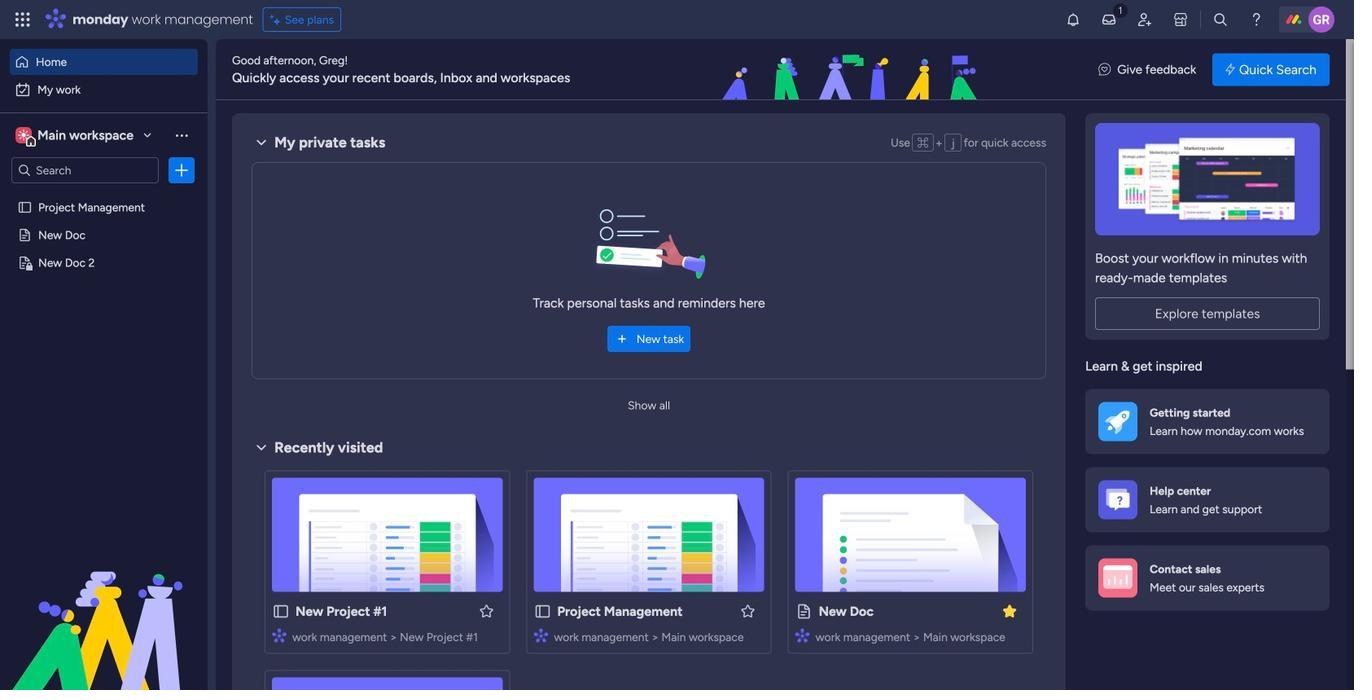Task type: vqa. For each thing, say whether or not it's contained in the screenshot.
2nd Add to favorites 'icon'
yes



Task type: describe. For each thing, give the bounding box(es) containing it.
v2 bolt switch image
[[1226, 61, 1236, 79]]

public board image for first the add to favorites icon from the right
[[534, 602, 552, 620]]

1 vertical spatial option
[[10, 77, 198, 103]]

1 horizontal spatial lottie animation element
[[625, 39, 1083, 101]]

remove from favorites image
[[1002, 603, 1018, 619]]

close my private tasks image
[[252, 133, 271, 152]]

2 vertical spatial public board image
[[796, 602, 814, 620]]

Search in workspace field
[[34, 161, 136, 180]]

search everything image
[[1213, 11, 1229, 28]]

workspace image
[[15, 126, 32, 144]]

templates image image
[[1101, 123, 1316, 235]]

v2 user feedback image
[[1099, 60, 1111, 79]]

help center element
[[1086, 467, 1330, 532]]

options image
[[174, 162, 190, 178]]

0 vertical spatial option
[[10, 49, 198, 75]]

private board image
[[17, 255, 33, 270]]

1 image
[[1114, 1, 1128, 19]]

help image
[[1249, 11, 1265, 28]]

monday marketplace image
[[1173, 11, 1189, 28]]

workspace options image
[[174, 127, 190, 143]]



Task type: locate. For each thing, give the bounding box(es) containing it.
0 horizontal spatial lottie animation image
[[0, 525, 208, 690]]

0 horizontal spatial lottie animation element
[[0, 525, 208, 690]]

public board image
[[272, 602, 290, 620], [534, 602, 552, 620]]

workspace selection element
[[15, 125, 136, 147]]

workspace image
[[18, 126, 29, 144]]

2 public board image from the left
[[534, 602, 552, 620]]

lottie animation image for the left lottie animation element
[[0, 525, 208, 690]]

add to favorites image
[[478, 603, 495, 619], [740, 603, 757, 619]]

invite members image
[[1137, 11, 1154, 28]]

list box
[[0, 190, 208, 497]]

contact sales element
[[1086, 545, 1330, 611]]

2 add to favorites image from the left
[[740, 603, 757, 619]]

quick search results list box
[[252, 457, 1047, 690]]

notifications image
[[1066, 11, 1082, 28]]

lottie animation element
[[625, 39, 1083, 101], [0, 525, 208, 690]]

see plans image
[[270, 10, 285, 29]]

lottie animation image
[[625, 39, 1083, 101], [0, 525, 208, 690]]

1 public board image from the left
[[272, 602, 290, 620]]

0 horizontal spatial public board image
[[272, 602, 290, 620]]

1 vertical spatial lottie animation element
[[0, 525, 208, 690]]

1 vertical spatial public board image
[[17, 227, 33, 243]]

0 vertical spatial public board image
[[17, 200, 33, 215]]

2 vertical spatial option
[[0, 193, 208, 196]]

1 vertical spatial lottie animation image
[[0, 525, 208, 690]]

greg robinson image
[[1309, 7, 1335, 33]]

1 horizontal spatial public board image
[[534, 602, 552, 620]]

getting started element
[[1086, 389, 1330, 454]]

0 vertical spatial lottie animation image
[[625, 39, 1083, 101]]

lottie animation image for right lottie animation element
[[625, 39, 1083, 101]]

update feed image
[[1101, 11, 1118, 28]]

0 vertical spatial lottie animation element
[[625, 39, 1083, 101]]

1 horizontal spatial lottie animation image
[[625, 39, 1083, 101]]

public board image for 1st the add to favorites icon from the left
[[272, 602, 290, 620]]

1 horizontal spatial add to favorites image
[[740, 603, 757, 619]]

select product image
[[15, 11, 31, 28]]

1 add to favorites image from the left
[[478, 603, 495, 619]]

close recently visited image
[[252, 438, 271, 457]]

option
[[10, 49, 198, 75], [10, 77, 198, 103], [0, 193, 208, 196]]

0 horizontal spatial add to favorites image
[[478, 603, 495, 619]]

public board image
[[17, 200, 33, 215], [17, 227, 33, 243], [796, 602, 814, 620]]



